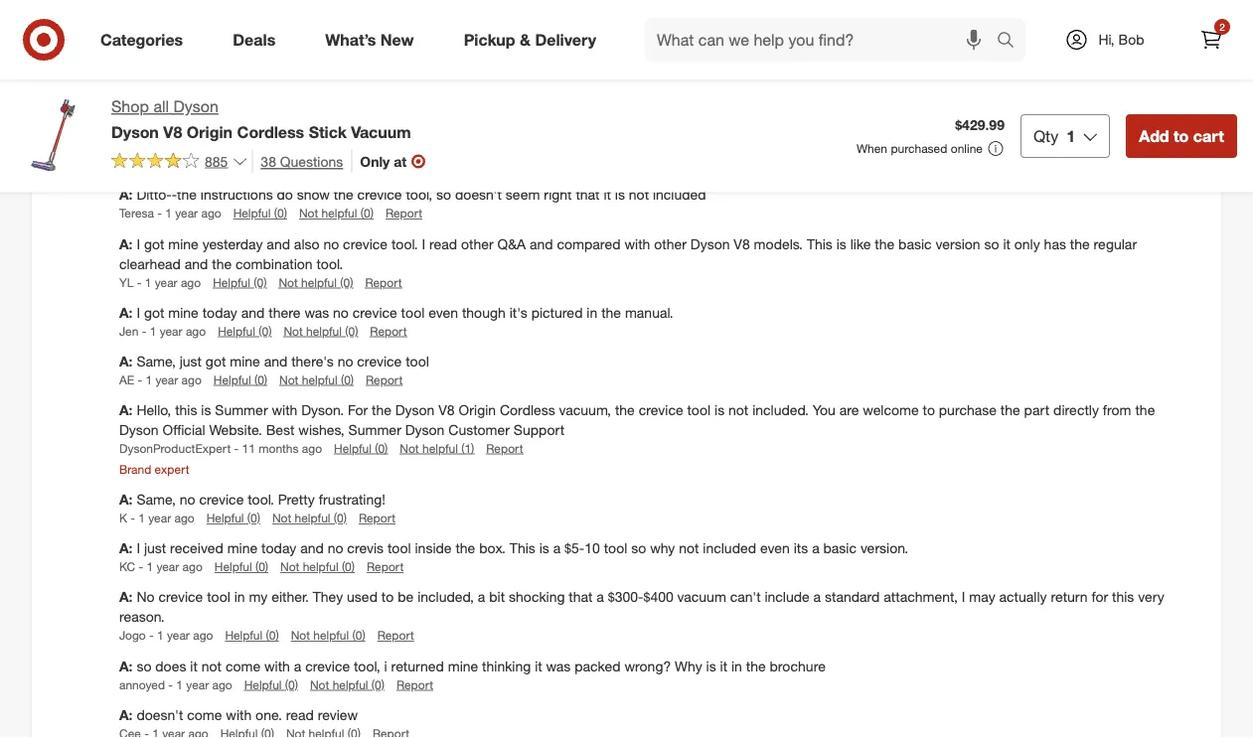 Task type: locate. For each thing, give the bounding box(es) containing it.
report button up returned
[[377, 628, 414, 645]]

helpful inside not helpful  (1) button
[[423, 441, 458, 456]]

1 horizontal spatial other
[[654, 235, 687, 252]]

with inside i got mine yesterday and also no crevice tool. i read other q&a and compared with other dyson v8 models. this is like the basic version so it only has the regular clearhead and the combination tool.
[[625, 235, 651, 252]]

v8 inside hello, this is summer with dyson. for the dyson v8 origin cordless vacuum, the crevice tool is not included. you are welcome to purchase the part directly from the dyson official website.   best wishes,  summer  dyson customer support
[[439, 401, 455, 419]]

1 vertical spatial even
[[761, 540, 790, 557]]

ago for no crevice tool in my either.  they used to be included, a bit shocking that a $300-$400 vacuum can't include a standard attachment, i may actually return for this very reason.
[[193, 629, 213, 644]]

it
[[604, 186, 611, 203], [1004, 235, 1011, 252], [190, 658, 198, 675], [535, 658, 543, 675], [720, 658, 728, 675]]

standard
[[825, 589, 880, 606]]

0 horizontal spatial just
[[144, 540, 166, 557]]

not inside hello, this is summer with dyson. for the dyson v8 origin cordless vacuum, the crevice tool is not included. you are welcome to purchase the part directly from the dyson official website.   best wishes,  summer  dyson customer support
[[729, 401, 749, 419]]

doesn't
[[455, 186, 502, 203], [137, 706, 183, 724]]

tool inside hello, this is summer with dyson. for the dyson v8 origin cordless vacuum, the crevice tool is not included. you are welcome to purchase the part directly from the dyson official website.   best wishes,  summer  dyson customer support
[[688, 401, 711, 419]]

with down q: just purchased today. it was in two sealed boxes. there was no crevice tool! there was a picture of one included in the instructions. am i missing something?? caseygram - 1 year ago
[[652, 88, 677, 106]]

1 for i got mine today and there was no crevice tool even though it's pictured in the manual.
[[150, 324, 157, 338]]

0 horizontal spatial doesn't
[[137, 706, 183, 724]]

1 vertical spatial also
[[294, 235, 320, 252]]

2 horizontal spatial origin
[[513, 88, 550, 106]]

has
[[1045, 235, 1067, 252]]

0 horizontal spatial there
[[450, 12, 488, 29]]

- for i got mine today and there was no crevice tool even though it's pictured in the manual.
[[142, 324, 147, 338]]

10
[[585, 540, 600, 557]]

a left bit
[[478, 589, 486, 606]]

show
[[297, 186, 330, 203]]

1 right jen
[[150, 324, 157, 338]]

categories
[[100, 30, 183, 49]]

2 same, from the top
[[137, 491, 176, 509]]

1 for no crevice tool in my either.  they used to be included, a bit shocking that a $300-$400 vacuum can't include a standard attachment, i may actually return for this very reason.
[[157, 629, 164, 644]]

1 horizontal spatial summer
[[349, 421, 402, 439]]

come up a: doesn't come with one.  read review
[[226, 658, 261, 675]]

0 horizontal spatial also
[[294, 235, 320, 252]]

a: up annoyed
[[119, 658, 133, 675]]

vacuum
[[351, 122, 411, 142]]

1 vertical spatial basic
[[824, 540, 857, 557]]

1 for i just received mine today and no crevis tool inside the box. this is a $5-10 tool so why not included even its a basic version.
[[147, 560, 153, 575]]

a: up jen
[[119, 304, 133, 321]]

what's
[[325, 30, 376, 49]]

1 down reason. on the bottom of page
[[157, 629, 164, 644]]

report for ago
[[371, 157, 408, 172]]

1 vertical spatial same,
[[137, 491, 176, 509]]

1 same, from the top
[[137, 353, 176, 370]]

1 vertical spatial does
[[155, 658, 186, 675]]

jogo
[[119, 629, 146, 644]]

1 vertical spatial tool,
[[354, 658, 381, 675]]

k
[[119, 511, 127, 526]]

ago up annoyed - 1 year ago
[[193, 629, 213, 644]]

seem
[[506, 186, 540, 203]]

report button for and
[[367, 559, 404, 576]]

mine left 3
[[168, 137, 198, 155]]

1 vertical spatial that
[[576, 186, 600, 203]]

not helpful  (0) for show
[[299, 206, 374, 221]]

to inside add to cart button
[[1174, 126, 1190, 146]]

add
[[1140, 126, 1170, 146]]

got inside i got mine yesterday and also no crevice tool. i read other q&a and compared with other dyson v8 models. this is like the basic version so it only has the regular clearhead and the combination tool.
[[144, 235, 164, 252]]

8 a: from the top
[[119, 491, 133, 509]]

0 vertical spatial does
[[554, 88, 585, 106]]

- for i just received mine today and no crevis tool inside the box. this is a $5-10 tool so why not included even its a basic version.
[[139, 560, 143, 575]]

even
[[429, 304, 458, 321], [761, 540, 790, 557]]

helpful  (0) button for and
[[215, 559, 269, 576]]

a inside q: just purchased today. it was in two sealed boxes. there was no crevice tool! there was a picture of one included in the instructions. am i missing something?? caseygram - 1 year ago
[[726, 12, 734, 29]]

there right tool!
[[654, 12, 692, 29]]

1 horizontal spatial also
[[384, 137, 409, 155]]

also up "a: ditto--the instructions do show the crevice tool, so doesn't seem right that it is not included"
[[384, 137, 409, 155]]

the up teresa - 1 year ago
[[177, 186, 197, 203]]

9 a: from the top
[[119, 540, 133, 557]]

1 right ae
[[146, 372, 152, 387]]

0 horizontal spatial other
[[461, 235, 494, 252]]

yl
[[119, 275, 134, 290]]

packed
[[575, 658, 621, 675]]

0 vertical spatial also
[[384, 137, 409, 155]]

report for frustrating!
[[359, 511, 396, 526]]

1 horizontal spatial does
[[554, 88, 585, 106]]

is left included.
[[715, 401, 725, 419]]

with up best
[[272, 401, 298, 419]]

0 horizontal spatial basic
[[824, 540, 857, 557]]

hi, bob
[[1099, 31, 1145, 48]]

though
[[462, 304, 506, 321]]

box
[[513, 137, 537, 155]]

a: up kc
[[119, 540, 133, 557]]

0 vertical spatial summer
[[215, 401, 268, 419]]

year down the received
[[157, 560, 179, 575]]

pickup
[[464, 30, 516, 49]]

0 vertical spatial purchased
[[150, 12, 220, 29]]

deals
[[233, 30, 276, 49]]

not right the 38
[[285, 157, 304, 172]]

helpful up 'one.'
[[244, 677, 282, 692]]

not helpful  (0) for frustrating!
[[272, 511, 347, 526]]

ago for i just received mine today and no crevis tool inside the box. this is a $5-10 tool so why not included even its a basic version.
[[183, 560, 203, 575]]

not helpful  (0) up they
[[280, 560, 355, 575]]

included.
[[753, 401, 809, 419]]

helpful  (0) down instructions
[[233, 206, 287, 221]]

year for i got mine today and there was no crevice tool even though it's pictured in the manual.
[[160, 324, 183, 338]]

2 vertical spatial origin
[[459, 401, 496, 419]]

report down frustrating!
[[359, 511, 396, 526]]

this right box.
[[510, 540, 536, 557]]

new
[[381, 30, 414, 49]]

helpful up the review
[[333, 677, 368, 692]]

helpful down the a: same, just got mine and there's no crevice tool
[[214, 372, 251, 387]]

included
[[834, 12, 890, 29], [653, 186, 707, 203], [703, 540, 757, 557]]

report down vacuum
[[371, 157, 408, 172]]

helpful  (0) button for show
[[233, 205, 287, 222]]

so inside i got mine yesterday and also no crevice tool. i read other q&a and compared with other dyson v8 models. this is like the basic version so it only has the regular clearhead and the combination tool.
[[985, 235, 1000, 252]]

885
[[205, 152, 228, 170]]

0 horizontal spatial purchased
[[150, 12, 220, 29]]

1 vertical spatial cordless
[[500, 401, 556, 419]]

year for i got mine yesterday and also no crevice tool. i read other q&a and compared with other dyson v8 models. this is like the basic version so it only has the regular clearhead and the combination tool.
[[155, 275, 178, 290]]

the left the part
[[1001, 401, 1021, 419]]

something??
[[99, 29, 185, 46]]

from
[[1103, 401, 1132, 419]]

0 horizontal spatial summer
[[215, 401, 268, 419]]

annoyed
[[119, 677, 165, 692]]

helpful  (0) for frustrating!
[[207, 511, 260, 526]]

does
[[554, 88, 585, 106], [155, 658, 186, 675]]

is left the like
[[837, 235, 847, 252]]

year right k
[[148, 511, 171, 526]]

0 horizontal spatial today
[[203, 304, 238, 321]]

missing right at
[[413, 137, 461, 155]]

same, for same, just got mine and there's no crevice tool
[[137, 353, 176, 370]]

the right has
[[1071, 235, 1090, 252]]

- for no crevice tool in my either.  they used to be included, a bit shocking that a $300-$400 vacuum can't include a standard attachment, i may actually return for this very reason.
[[149, 629, 154, 644]]

year for i just received mine today and no crevis tool inside the box. this is a $5-10 tool so why not included even its a basic version.
[[157, 560, 179, 575]]

report button down crevis
[[367, 559, 404, 576]]

0 vertical spatial to
[[1174, 126, 1190, 146]]

not helpful  (0) button up the review
[[310, 676, 385, 693]]

to inside no crevice tool in my either.  they used to be included, a bit shocking that a $300-$400 vacuum can't include a standard attachment, i may actually return for this very reason.
[[382, 589, 394, 606]]

2 vertical spatial come
[[187, 706, 222, 724]]

5 a: from the top
[[119, 304, 133, 321]]

1 horizontal spatial there
[[654, 12, 692, 29]]

the
[[910, 12, 931, 29], [241, 88, 261, 106], [469, 88, 489, 106], [177, 186, 197, 203], [334, 186, 354, 203], [875, 235, 895, 252], [1071, 235, 1090, 252], [212, 255, 232, 272], [602, 304, 621, 321], [372, 401, 392, 419], [615, 401, 635, 419], [1001, 401, 1021, 419], [1136, 401, 1156, 419], [456, 540, 476, 557], [746, 658, 766, 675]]

a
[[726, 12, 734, 29], [681, 88, 689, 106], [553, 540, 561, 557], [812, 540, 820, 557], [478, 589, 486, 606], [597, 589, 604, 606], [814, 589, 821, 606], [294, 658, 302, 675]]

box.
[[479, 540, 506, 557]]

not helpful  (0) for ago
[[285, 157, 359, 172]]

i left returned
[[384, 658, 387, 675]]

1 horizontal spatial i
[[384, 658, 387, 675]]

not for so does it not come with a crevice tool, i returned mine thinking it was packed wrong? why is it in the brochure
[[310, 677, 329, 692]]

cordless inside shop all dyson dyson v8 origin cordless stick vacuum
[[237, 122, 304, 142]]

year
[[181, 55, 204, 70], [165, 108, 188, 123], [161, 157, 184, 172], [175, 206, 198, 221], [155, 275, 178, 290], [160, 324, 183, 338], [156, 372, 178, 387], [148, 511, 171, 526], [157, 560, 179, 575], [167, 629, 190, 644], [186, 677, 209, 692]]

just
[[118, 12, 146, 29]]

helpful for i just received mine today and no crevis tool inside the box. this is a $5-10 tool so why not included even its a basic version.
[[303, 560, 339, 575]]

helpful down company
[[312, 108, 347, 123]]

1 horizontal spatial come
[[226, 658, 261, 675]]

there
[[269, 304, 301, 321]]

ash - 1 year ago
[[119, 157, 207, 172]]

- for same, just got mine and there's no crevice tool
[[138, 372, 142, 387]]

1 a: from the top
[[119, 88, 133, 106]]

its
[[794, 540, 809, 557]]

3 a: from the top
[[119, 186, 133, 203]]

helpful  (0) button down instructions
[[233, 205, 287, 222]]

in left my on the bottom left of page
[[234, 589, 245, 606]]

0 vertical spatial i
[[137, 137, 140, 155]]

1 vertical spatial read
[[286, 706, 314, 724]]

helpful for ago
[[219, 157, 256, 172]]

helpful  (0) button
[[219, 156, 273, 173], [233, 205, 287, 222], [213, 274, 267, 291], [218, 323, 272, 340], [214, 371, 268, 388], [334, 440, 388, 457], [207, 510, 260, 527], [215, 559, 269, 576], [225, 628, 279, 645], [244, 676, 298, 693]]

support
[[514, 421, 565, 439]]

helpful  (0) button for frustrating!
[[207, 510, 260, 527]]

not helpful  (0) button for frustrating!
[[272, 510, 347, 527]]

1 horizontal spatial to
[[923, 401, 936, 419]]

model,
[[423, 88, 465, 106]]

with
[[211, 88, 237, 106], [652, 88, 677, 106], [625, 235, 651, 252], [272, 401, 298, 419], [264, 658, 290, 675], [226, 706, 252, 724]]

ago for so does it not come with a crevice tool, i returned mine thinking it was packed wrong? why is it in the brochure
[[212, 677, 232, 692]]

1 horizontal spatial purchased
[[891, 141, 948, 156]]

mine
[[168, 137, 198, 155], [479, 137, 510, 155], [168, 235, 199, 252], [168, 304, 199, 321], [230, 353, 260, 370], [227, 540, 258, 557], [448, 658, 478, 675]]

0 vertical spatial read
[[430, 235, 457, 252]]

helpful  (0) for ago
[[219, 157, 273, 172]]

does down delivery
[[554, 88, 585, 106]]

0 horizontal spatial to
[[382, 589, 394, 606]]

cordless up support
[[500, 401, 556, 419]]

1 vertical spatial purchased
[[891, 141, 948, 156]]

2 horizontal spatial come
[[613, 88, 648, 106]]

0 vertical spatial doesn't
[[455, 186, 502, 203]]

origin up 885 at the top of page
[[187, 122, 233, 142]]

helpful down 'wishes,'
[[334, 441, 372, 456]]

a: for doesn't come with one.  read review
[[119, 706, 133, 724]]

- right ash at left
[[143, 157, 148, 172]]

0 vertical spatial same,
[[137, 353, 176, 370]]

1 horizontal spatial origin
[[459, 401, 496, 419]]

crevice
[[692, 88, 737, 106], [358, 186, 402, 203], [343, 235, 388, 252], [353, 304, 397, 321], [357, 353, 402, 370], [639, 401, 684, 419], [199, 491, 244, 509], [158, 589, 203, 606], [305, 658, 350, 675]]

also up combination
[[294, 235, 320, 252]]

not helpful  (0) for there's
[[279, 372, 354, 387]]

frustrating!
[[319, 491, 386, 509]]

year for so does it not come with a crevice tool, i returned mine thinking it was packed wrong? why is it in the brochure
[[186, 677, 209, 692]]

1 horizontal spatial tool,
[[406, 186, 433, 203]]

1 horizontal spatial missing
[[1055, 12, 1106, 29]]

0 vertical spatial come
[[613, 88, 648, 106]]

q:
[[99, 12, 114, 29]]

1 vertical spatial missing
[[413, 137, 461, 155]]

1 horizontal spatial doesn't
[[455, 186, 502, 203]]

not helpful  (0) down the there's at left
[[279, 372, 354, 387]]

tool, for so
[[406, 186, 433, 203]]

basic inside i got mine yesterday and also no crevice tool. i read other q&a and compared with other dyson v8 models. this is like the basic version so it only has the regular clearhead and the combination tool.
[[899, 235, 932, 252]]

to inside hello, this is summer with dyson. for the dyson v8 origin cordless vacuum, the crevice tool is not included. you are welcome to purchase the part directly from the dyson official website.   best wishes,  summer  dyson customer support
[[923, 401, 936, 419]]

i left may
[[962, 589, 966, 606]]

What can we help you find? suggestions appear below search field
[[645, 18, 1002, 62]]

a: for i confirmed with the dyson company that this model, the v8 origin does not come with a crevice tool.
[[119, 88, 133, 106]]

i inside no crevice tool in my either.  they used to be included, a bit shocking that a $300-$400 vacuum can't include a standard attachment, i may actually return for this very reason.
[[962, 589, 966, 606]]

may
[[970, 589, 996, 606]]

0 vertical spatial tool,
[[406, 186, 433, 203]]

no crevice tool in my either.  they used to be included, a bit shocking that a $300-$400 vacuum can't include a standard attachment, i may actually return for this very reason.
[[119, 589, 1165, 626]]

helpful down my on the bottom left of page
[[225, 629, 263, 644]]

7 a: from the top
[[119, 401, 137, 419]]

a: doesn't come with one.  read review
[[119, 706, 358, 724]]

report for there
[[370, 324, 407, 338]]

helpful  (0)
[[219, 157, 273, 172], [233, 206, 287, 221], [213, 275, 267, 290], [218, 324, 272, 338], [214, 372, 268, 387], [334, 441, 388, 456], [207, 511, 260, 526], [215, 560, 269, 575], [225, 629, 279, 644], [244, 677, 298, 692]]

review
[[318, 706, 358, 724]]

it right right
[[604, 186, 611, 203]]

report button up for
[[366, 371, 403, 388]]

0 vertical spatial included
[[834, 12, 890, 29]]

1 horizontal spatial cordless
[[500, 401, 556, 419]]

it inside i got mine yesterday and also no crevice tool. i read other q&a and compared with other dyson v8 models. this is like the basic version so it only has the regular clearhead and the combination tool.
[[1004, 235, 1011, 252]]

1 vertical spatial origin
[[187, 122, 233, 142]]

1 vertical spatial doesn't
[[137, 706, 183, 724]]

tool inside no crevice tool in my either.  they used to be included, a bit shocking that a $300-$400 vacuum can't include a standard attachment, i may actually return for this very reason.
[[207, 589, 231, 606]]

not down the a: same, just got mine and there's no crevice tool
[[279, 372, 299, 387]]

2 there from the left
[[654, 12, 692, 29]]

attachment,
[[884, 589, 958, 606]]

1 for same, just got mine and there's no crevice tool
[[146, 372, 152, 387]]

$400
[[644, 589, 674, 606]]

helpful  (0) for show
[[233, 206, 287, 221]]

used
[[347, 589, 378, 606]]

1 horizontal spatial just
[[180, 353, 202, 370]]

0 vertical spatial this
[[807, 235, 833, 252]]

0 vertical spatial basic
[[899, 235, 932, 252]]

report for with
[[397, 677, 434, 692]]

1 vertical spatial summer
[[349, 421, 402, 439]]

no
[[137, 589, 155, 606]]

basic
[[899, 235, 932, 252], [824, 540, 857, 557]]

0 horizontal spatial missing
[[413, 137, 461, 155]]

helpful for i got mine today and there was no crevice tool even though it's pictured in the manual.
[[306, 324, 342, 338]]

1 for ditto--the instructions do show the crevice tool, so doesn't seem right that it is not included
[[165, 206, 172, 221]]

helpful up they
[[303, 560, 339, 575]]

0 vertical spatial cordless
[[237, 122, 304, 142]]

2 horizontal spatial to
[[1174, 126, 1190, 146]]

this inside i got mine yesterday and also no crevice tool. i read other q&a and compared with other dyson v8 models. this is like the basic version so it only has the regular clearhead and the combination tool.
[[807, 235, 833, 252]]

1 for i confirmed with the dyson company that this model, the v8 origin does not come with a crevice tool.
[[155, 108, 162, 123]]

ago up ae - 1 year ago
[[186, 324, 206, 338]]

not helpful  (0) button for show
[[299, 205, 374, 222]]

dyson inside i got mine yesterday and also no crevice tool. i read other q&a and compared with other dyson v8 models. this is like the basic version so it only has the regular clearhead and the combination tool.
[[691, 235, 730, 252]]

not helpful  (0) for with
[[310, 677, 385, 692]]

4 a: from the top
[[119, 235, 137, 252]]

crevis
[[347, 540, 384, 557]]

(1)
[[462, 441, 475, 456]]

missing
[[1055, 12, 1106, 29], [413, 137, 461, 155]]

today.
[[224, 12, 264, 29]]

0 horizontal spatial i
[[137, 137, 140, 155]]

same, for same, no crevice tool. pretty frustrating!
[[137, 491, 176, 509]]

- for i got mine 3 days ago and this tool was also missing in mine box
[[143, 157, 148, 172]]

1 vertical spatial today
[[262, 540, 297, 557]]

part
[[1025, 401, 1050, 419]]

- right jen
[[142, 324, 147, 338]]

this left the like
[[807, 235, 833, 252]]

tool left though
[[401, 304, 425, 321]]

1 horizontal spatial read
[[430, 235, 457, 252]]

a: down annoyed
[[119, 706, 133, 724]]

it's
[[510, 304, 528, 321]]

other
[[461, 235, 494, 252], [654, 235, 687, 252]]

helpful for same, no crevice tool. pretty frustrating!
[[295, 511, 331, 526]]

v8 left 'models.'
[[734, 235, 750, 252]]

origin
[[513, 88, 550, 106], [187, 122, 233, 142], [459, 401, 496, 419]]

report button for ago
[[371, 156, 408, 173]]

not down q: just purchased today. it was in two sealed boxes. there was no crevice tool! there was a picture of one included in the instructions. am i missing something?? caseygram - 1 year ago
[[589, 88, 609, 106]]

1 vertical spatial this
[[510, 540, 536, 557]]

that inside no crevice tool in my either.  they used to be included, a bit shocking that a $300-$400 vacuum can't include a standard attachment, i may actually return for this very reason.
[[569, 589, 593, 606]]

0 vertical spatial even
[[429, 304, 458, 321]]

2 a: from the top
[[119, 137, 133, 155]]

- right k
[[131, 511, 135, 526]]

- right yl
[[137, 275, 142, 290]]

0 horizontal spatial cordless
[[237, 122, 304, 142]]

ago down the received
[[183, 560, 203, 575]]

helpful  (0) button up my on the bottom left of page
[[215, 559, 269, 576]]

0 horizontal spatial does
[[155, 658, 186, 675]]

tool. right combination
[[317, 255, 343, 272]]

helpful for ditto--the instructions do show the crevice tool, so doesn't seem right that it is not included
[[322, 206, 357, 221]]

1 horizontal spatial today
[[262, 540, 297, 557]]

38 questions
[[261, 152, 343, 170]]

not
[[589, 88, 609, 106], [629, 186, 649, 203], [729, 401, 749, 419], [679, 540, 699, 557], [202, 658, 222, 675]]

jen - 1 year ago
[[119, 324, 206, 338]]

dyson
[[264, 88, 304, 106], [174, 97, 219, 116], [111, 122, 159, 142], [691, 235, 730, 252], [395, 401, 435, 419], [119, 421, 159, 439], [405, 421, 445, 439]]

one.
[[256, 706, 282, 724]]

report button down vacuum
[[371, 156, 408, 173]]

returned
[[391, 658, 444, 675]]

not helpful  (0) down a: i got mine 3 days ago and this tool was also missing in mine box
[[285, 157, 359, 172]]

not down combination
[[279, 275, 298, 290]]

1 for i got mine yesterday and also no crevice tool. i read other q&a and compared with other dyson v8 models. this is like the basic version so it only has the regular clearhead and the combination tool.
[[145, 275, 152, 290]]

no right the there's at left
[[338, 353, 353, 370]]

1 horizontal spatial this
[[807, 235, 833, 252]]

11 a: from the top
[[119, 658, 133, 675]]

2 vertical spatial that
[[569, 589, 593, 606]]

only at
[[360, 152, 407, 170]]

v8 inside shop all dyson dyson v8 origin cordless stick vacuum
[[163, 122, 182, 142]]

to
[[1174, 126, 1190, 146], [923, 401, 936, 419], [382, 589, 394, 606]]

v8
[[493, 88, 509, 106], [163, 122, 182, 142], [734, 235, 750, 252], [439, 401, 455, 419]]

report button for with
[[397, 676, 434, 693]]

year up hello,
[[156, 372, 178, 387]]

mine inside i got mine yesterday and also no crevice tool. i read other q&a and compared with other dyson v8 models. this is like the basic version so it only has the regular clearhead and the combination tool.
[[168, 235, 199, 252]]

i up kc - 1 year ago
[[137, 540, 140, 557]]

0 vertical spatial just
[[180, 353, 202, 370]]

0 horizontal spatial even
[[429, 304, 458, 321]]

0 horizontal spatial origin
[[187, 122, 233, 142]]

helpful for show
[[233, 206, 271, 221]]

1 vertical spatial i
[[384, 658, 387, 675]]

0 horizontal spatial come
[[187, 706, 222, 724]]

1 vertical spatial just
[[144, 540, 166, 557]]

helpful for so does it not come with a crevice tool, i returned mine thinking it was packed wrong? why is it in the brochure
[[333, 677, 368, 692]]

not for no crevice tool in my either.  they used to be included, a bit shocking that a $300-$400 vacuum can't include a standard attachment, i may actually return for this very reason.
[[291, 629, 310, 644]]

helpful  (0) button down the a: same, just got mine and there's no crevice tool
[[214, 371, 268, 388]]

3
[[202, 137, 210, 155]]

0 vertical spatial that
[[369, 88, 393, 106]]

tool left my on the bottom left of page
[[207, 589, 231, 606]]

2 vertical spatial to
[[382, 589, 394, 606]]

2 link
[[1190, 18, 1234, 62]]

not helpful  (0) for there
[[284, 324, 358, 338]]

expert
[[155, 462, 189, 477]]

1
[[171, 55, 178, 70], [155, 108, 162, 123], [1067, 126, 1076, 146], [151, 157, 158, 172], [165, 206, 172, 221], [145, 275, 152, 290], [150, 324, 157, 338], [146, 372, 152, 387], [139, 511, 145, 526], [147, 560, 153, 575], [157, 629, 164, 644], [176, 677, 183, 692]]

not helpful  (0) up the review
[[310, 677, 385, 692]]

ago for same, no crevice tool. pretty frustrating!
[[174, 511, 195, 526]]

return
[[1051, 589, 1088, 606]]

a: i just received mine today and no crevis tool inside the box. this is a $5-10 tool so why not included even its a basic version.
[[119, 540, 909, 557]]

report button for there
[[370, 323, 407, 340]]

just for same,
[[180, 353, 202, 370]]

$300-
[[608, 589, 644, 606]]

helpful  (0) button for there
[[218, 323, 272, 340]]

report up for
[[366, 372, 403, 387]]

basic left version
[[899, 235, 932, 252]]

0 horizontal spatial tool,
[[354, 658, 381, 675]]

1 horizontal spatial basic
[[899, 235, 932, 252]]

helpful for there's
[[214, 372, 251, 387]]

0 vertical spatial missing
[[1055, 12, 1106, 29]]

ae - 1 year ago
[[119, 372, 202, 387]]

tool, left returned
[[354, 658, 381, 675]]

1 inside q: just purchased today. it was in two sealed boxes. there was no crevice tool! there was a picture of one included in the instructions. am i missing something?? caseygram - 1 year ago
[[171, 55, 178, 70]]

not helpful  (0) button down a: i got mine 3 days ago and this tool was also missing in mine box
[[285, 156, 359, 173]]

a: for same, just got mine and there's no crevice tool
[[119, 353, 133, 370]]

0 vertical spatial origin
[[513, 88, 550, 106]]

origin inside hello, this is summer with dyson. for the dyson v8 origin cordless vacuum, the crevice tool is not included. you are welcome to purchase the part directly from the dyson official website.   best wishes,  summer  dyson customer support
[[459, 401, 496, 419]]

brochure
[[770, 658, 826, 675]]

1 for same, no crevice tool. pretty frustrating!
[[139, 511, 145, 526]]

a down either.
[[294, 658, 302, 675]]

12 a: from the top
[[119, 706, 133, 724]]

helpful for frustrating!
[[207, 511, 244, 526]]

regular
[[1094, 235, 1138, 252]]

- for i confirmed with the dyson company that this model, the v8 origin does not come with a crevice tool.
[[147, 108, 152, 123]]

ago for i got mine 3 days ago and this tool was also missing in mine box
[[187, 157, 207, 172]]

1 vertical spatial to
[[923, 401, 936, 419]]

6 a: from the top
[[119, 353, 133, 370]]

year for no crevice tool in my either.  they used to be included, a bit shocking that a $300-$400 vacuum can't include a standard attachment, i may actually return for this very reason.
[[167, 629, 190, 644]]



Task type: vqa. For each thing, say whether or not it's contained in the screenshot.


Task type: describe. For each thing, give the bounding box(es) containing it.
is up compared
[[615, 186, 625, 203]]

report button up a: i got mine today and there was no crevice tool even though it's pictured in the manual.
[[365, 274, 402, 291]]

- for i got mine yesterday and also no crevice tool. i read other q&a and compared with other dyson v8 models. this is like the basic version so it only has the regular clearhead and the combination tool.
[[137, 275, 142, 290]]

in left instructions.
[[894, 12, 906, 29]]

no right there
[[333, 304, 349, 321]]

helpful  (0) for there's
[[214, 372, 268, 387]]

ago down 'wishes,'
[[302, 441, 322, 456]]

a: so does it not come with a crevice tool, i returned mine thinking it was packed wrong? why is it in the brochure
[[119, 658, 826, 675]]

a: same, just got mine and there's no crevice tool
[[119, 353, 429, 370]]

manual.
[[625, 304, 674, 321]]

is up official
[[201, 401, 211, 419]]

tool. down picture
[[741, 88, 768, 106]]

not for same, no crevice tool. pretty frustrating!
[[272, 511, 292, 526]]

a: i got mine 3 days ago and this tool was also missing in mine box
[[119, 137, 537, 155]]

kara - 1 year ago
[[119, 108, 211, 123]]

helpful for no crevice tool in my either.  they used to be included, a bit shocking that a $300-$400 vacuum can't include a standard attachment, i may actually return for this very reason.
[[314, 629, 349, 644]]

so left why
[[632, 540, 647, 557]]

a right include
[[814, 589, 821, 606]]

kc - 1 year ago
[[119, 560, 203, 575]]

helpful  (0) down my on the bottom left of page
[[225, 629, 279, 644]]

not for same, just got mine and there's no crevice tool
[[279, 372, 299, 387]]

report button for there's
[[366, 371, 403, 388]]

only
[[1015, 235, 1041, 252]]

k - 1 year ago
[[119, 511, 195, 526]]

not helpful  (0) button down they
[[291, 628, 366, 645]]

- for ditto--the instructions do show the crevice tool, so doesn't seem right that it is not included
[[157, 206, 162, 221]]

qty
[[1034, 126, 1059, 146]]

&
[[520, 30, 531, 49]]

am
[[1021, 12, 1043, 29]]

helpful  (0) button for with
[[244, 676, 298, 693]]

0 vertical spatial today
[[203, 304, 238, 321]]

only
[[360, 152, 390, 170]]

crevice inside i got mine yesterday and also no crevice tool. i read other q&a and compared with other dyson v8 models. this is like the basic version so it only has the regular clearhead and the combination tool.
[[343, 235, 388, 252]]

year for i got mine 3 days ago and this tool was also missing in mine box
[[161, 157, 184, 172]]

purchase
[[939, 401, 997, 419]]

report down the customer
[[487, 441, 523, 456]]

report button for frustrating!
[[359, 510, 396, 527]]

when
[[857, 141, 888, 156]]

not for i got mine 3 days ago and this tool was also missing in mine box
[[285, 157, 304, 172]]

for
[[348, 401, 368, 419]]

0 horizontal spatial this
[[510, 540, 536, 557]]

a: i got mine today and there was no crevice tool even though it's pictured in the manual.
[[119, 304, 674, 321]]

the right the like
[[875, 235, 895, 252]]

compared
[[557, 235, 621, 252]]

got up jen - 1 year ago
[[144, 304, 164, 321]]

was left picture
[[696, 12, 722, 29]]

not helpful  (0) button for ago
[[285, 156, 359, 173]]

pickup & delivery
[[464, 30, 597, 49]]

a right the its
[[812, 540, 820, 557]]

the right 'model,'
[[469, 88, 489, 106]]

1 other from the left
[[461, 235, 494, 252]]

hi,
[[1099, 31, 1115, 48]]

one
[[805, 12, 830, 29]]

stick
[[309, 122, 347, 142]]

in right the why
[[732, 658, 743, 675]]

ago for i got mine yesterday and also no crevice tool. i read other q&a and compared with other dyson v8 models. this is like the basic version so it only has the regular clearhead and the combination tool.
[[181, 275, 201, 290]]

why
[[650, 540, 675, 557]]

just for i
[[144, 540, 166, 557]]

was up pickup
[[491, 12, 518, 29]]

no inside q: just purchased today. it was in two sealed boxes. there was no crevice tool! there was a picture of one included in the instructions. am i missing something?? caseygram - 1 year ago
[[522, 12, 539, 29]]

helpful for and
[[215, 560, 252, 575]]

origin inside shop all dyson dyson v8 origin cordless stick vacuum
[[187, 122, 233, 142]]

it
[[268, 12, 277, 29]]

add to cart
[[1140, 126, 1225, 146]]

directly
[[1054, 401, 1100, 419]]

questions
[[280, 152, 343, 170]]

i got mine yesterday and also no crevice tool. i read other q&a and compared with other dyson v8 models. this is like the basic version so it only has the regular clearhead and the combination tool.
[[119, 235, 1138, 272]]

1 for i got mine 3 days ago and this tool was also missing in mine box
[[151, 157, 158, 172]]

vacuum,
[[559, 401, 612, 419]]

so left the "seem"
[[437, 186, 451, 203]]

- left "11"
[[234, 441, 239, 456]]

- up teresa - 1 year ago
[[172, 186, 177, 203]]

mine left the there's at left
[[230, 353, 260, 370]]

the inside q: just purchased today. it was in two sealed boxes. there was no crevice tool! there was a picture of one included in the instructions. am i missing something?? caseygram - 1 year ago
[[910, 12, 931, 29]]

1 for so does it not come with a crevice tool, i returned mine thinking it was packed wrong? why is it in the brochure
[[176, 677, 183, 692]]

crevice inside no crevice tool in my either.  they used to be included, a bit shocking that a $300-$400 vacuum can't include a standard attachment, i may actually return for this very reason.
[[158, 589, 203, 606]]

1 horizontal spatial even
[[761, 540, 790, 557]]

helpful for i got mine yesterday and also no crevice tool. i read other q&a and compared with other dyson v8 models. this is like the basic version so it only has the regular clearhead and the combination tool.
[[301, 275, 337, 290]]

mine right the received
[[227, 540, 258, 557]]

in inside no crevice tool in my either.  they used to be included, a bit shocking that a $300-$400 vacuum can't include a standard attachment, i may actually return for this very reason.
[[234, 589, 245, 606]]

online
[[951, 141, 983, 156]]

the up days
[[241, 88, 261, 106]]

what's new
[[325, 30, 414, 49]]

with right confirmed
[[211, 88, 237, 106]]

helpful  (0) down for
[[334, 441, 388, 456]]

helpful down yesterday
[[213, 275, 250, 290]]

1 vertical spatial included
[[653, 186, 707, 203]]

purchased inside q: just purchased today. it was in two sealed boxes. there was no crevice tool! there was a picture of one included in the instructions. am i missing something?? caseygram - 1 year ago
[[150, 12, 220, 29]]

ago for i confirmed with the dyson company that this model, the v8 origin does not come with a crevice tool.
[[191, 108, 211, 123]]

they
[[313, 589, 343, 606]]

i up jen
[[137, 304, 140, 321]]

the right for
[[372, 401, 392, 419]]

the left brochure
[[746, 658, 766, 675]]

read inside i got mine yesterday and also no crevice tool. i read other q&a and compared with other dyson v8 models. this is like the basic version so it only has the regular clearhead and the combination tool.
[[430, 235, 457, 252]]

there's
[[291, 353, 334, 370]]

that for a
[[569, 589, 593, 606]]

cordless inside hello, this is summer with dyson. for the dyson v8 origin cordless vacuum, the crevice tool is not included. you are welcome to purchase the part directly from the dyson official website.   best wishes,  summer  dyson customer support
[[500, 401, 556, 419]]

report button for show
[[386, 205, 423, 222]]

tool right crevis
[[388, 540, 411, 557]]

helpful  (0) for there
[[218, 324, 272, 338]]

pictured
[[532, 304, 583, 321]]

1 right qty
[[1067, 126, 1076, 146]]

i inside q: just purchased today. it was in two sealed boxes. there was no crevice tool! there was a picture of one included in the instructions. am i missing something?? caseygram - 1 year ago
[[1047, 12, 1051, 29]]

year for i confirmed with the dyson company that this model, the v8 origin does not come with a crevice tool.
[[165, 108, 188, 123]]

crevice
[[543, 12, 604, 29]]

helpful  (0) button down for
[[334, 440, 388, 457]]

report for there's
[[366, 372, 403, 387]]

a: for i got mine today and there was no crevice tool even though it's pictured in the manual.
[[119, 304, 133, 321]]

the right show
[[334, 186, 354, 203]]

you
[[813, 401, 836, 419]]

2 vertical spatial included
[[703, 540, 757, 557]]

was left at
[[355, 137, 380, 155]]

the right vacuum,
[[615, 401, 635, 419]]

pickup & delivery link
[[447, 18, 621, 62]]

q: just purchased today. it was in two sealed boxes. there was no crevice tool! there was a picture of one included in the instructions. am i missing something?? caseygram - 1 year ago
[[99, 12, 1106, 70]]

a left "$5-"
[[553, 540, 561, 557]]

a: i confirmed with the dyson company that this model, the v8 origin does not come with a crevice tool.
[[119, 88, 768, 106]]

a: for i got mine 3 days ago and this tool was also missing in mine box
[[119, 137, 133, 155]]

is right the why
[[706, 658, 717, 675]]

it right thinking
[[535, 658, 543, 675]]

included inside q: just purchased today. it was in two sealed boxes. there was no crevice tool! there was a picture of one included in the instructions. am i missing something?? caseygram - 1 year ago
[[834, 12, 890, 29]]

very
[[1139, 589, 1165, 606]]

helpful  (0) down combination
[[213, 275, 267, 290]]

boxes.
[[403, 12, 446, 29]]

also inside i got mine yesterday and also no crevice tool. i read other q&a and compared with other dyson v8 models. this is like the basic version so it only has the regular clearhead and the combination tool.
[[294, 235, 320, 252]]

bob
[[1119, 31, 1145, 48]]

0 horizontal spatial read
[[286, 706, 314, 724]]

not helpful  (0) down company
[[289, 108, 364, 123]]

year inside q: just purchased today. it was in two sealed boxes. there was no crevice tool! there was a picture of one included in the instructions. am i missing something?? caseygram - 1 year ago
[[181, 55, 204, 70]]

deals link
[[216, 18, 301, 62]]

either.
[[272, 589, 309, 606]]

ago inside q: just purchased today. it was in two sealed boxes. there was no crevice tool! there was a picture of one included in the instructions. am i missing something?? caseygram - 1 year ago
[[207, 55, 227, 70]]

the right from
[[1136, 401, 1156, 419]]

v8 inside i got mine yesterday and also no crevice tool. i read other q&a and compared with other dyson v8 models. this is like the basic version so it only has the regular clearhead and the combination tool.
[[734, 235, 750, 252]]

the down yesterday
[[212, 255, 232, 272]]

no down the expert
[[180, 491, 195, 509]]

helpful  (0) for and
[[215, 560, 269, 575]]

not left stick
[[289, 108, 308, 123]]

actually
[[1000, 589, 1048, 606]]

tool!
[[608, 12, 650, 29]]

$429.99
[[956, 116, 1005, 134]]

was left packed
[[546, 658, 571, 675]]

not helpful  (0) for and
[[280, 560, 355, 575]]

helpful for same, just got mine and there's no crevice tool
[[302, 372, 338, 387]]

mine left box
[[479, 137, 510, 155]]

in right pictured at the top
[[587, 304, 598, 321]]

i up kara
[[137, 88, 140, 106]]

not for i got mine yesterday and also no crevice tool. i read other q&a and compared with other dyson v8 models. this is like the basic version so it only has the regular clearhead and the combination tool.
[[279, 275, 298, 290]]

the left manual.
[[602, 304, 621, 321]]

a: for so does it not come with a crevice tool, i returned mine thinking it was packed wrong? why is it in the brochure
[[119, 658, 133, 675]]

ago for ditto--the instructions do show the crevice tool, so doesn't seem right that it is not included
[[201, 206, 221, 221]]

not for i got mine today and there was no crevice tool even though it's pictured in the manual.
[[284, 324, 303, 338]]

wrong?
[[625, 658, 671, 675]]

categories link
[[84, 18, 208, 62]]

ago for same, just got mine and there's no crevice tool
[[182, 372, 202, 387]]

10 a: from the top
[[119, 589, 137, 606]]

with left 'one.'
[[226, 706, 252, 724]]

crevice inside hello, this is summer with dyson. for the dyson v8 origin cordless vacuum, the crevice tool is not included. you are welcome to purchase the part directly from the dyson official website.   best wishes,  summer  dyson customer support
[[639, 401, 684, 419]]

tool. left pretty
[[248, 491, 274, 509]]

not for i just received mine today and no crevis tool inside the box. this is a $5-10 tool so why not included even its a basic version.
[[280, 560, 300, 575]]

right
[[544, 186, 572, 203]]

with up 'one.'
[[264, 658, 290, 675]]

yesterday
[[203, 235, 263, 252]]

version.
[[861, 540, 909, 557]]

it up annoyed - 1 year ago
[[190, 658, 198, 675]]

mine left thinking
[[448, 658, 478, 675]]

search
[[988, 32, 1036, 51]]

2
[[1220, 20, 1226, 33]]

not right why
[[679, 540, 699, 557]]

helpful  (0) for with
[[244, 677, 298, 692]]

of
[[788, 12, 801, 29]]

year for same, just got mine and there's no crevice tool
[[156, 372, 178, 387]]

brand expert
[[119, 462, 189, 477]]

that for doesn't
[[576, 186, 600, 203]]

not up i got mine yesterday and also no crevice tool. i read other q&a and compared with other dyson v8 models. this is like the basic version so it only has the regular clearhead and the combination tool.
[[629, 186, 649, 203]]

a left $300-
[[597, 589, 604, 606]]

38 questions link
[[252, 150, 343, 173]]

not helpful  (0) button down company
[[289, 107, 364, 124]]

welcome
[[863, 401, 919, 419]]

2 other from the left
[[654, 235, 687, 252]]

it right the why
[[720, 658, 728, 675]]

this inside hello, this is summer with dyson. for the dyson v8 origin cordless vacuum, the crevice tool is not included. you are welcome to purchase the part directly from the dyson official website.   best wishes,  summer  dyson customer support
[[175, 401, 197, 419]]

do
[[277, 186, 293, 203]]

v8 right 'model,'
[[493, 88, 509, 106]]

with inside hello, this is summer with dyson. for the dyson v8 origin cordless vacuum, the crevice tool is not included. you are welcome to purchase the part directly from the dyson official website.   best wishes,  summer  dyson customer support
[[272, 401, 298, 419]]

not helpful  (0) button for with
[[310, 676, 385, 693]]

report button down the customer
[[487, 440, 523, 457]]

tool right the 10
[[604, 540, 628, 557]]

dysonproductexpert - 11 months ago
[[119, 441, 322, 456]]

helpful  (0) button for there's
[[214, 371, 268, 388]]

kc
[[119, 560, 135, 575]]

tool down a: i got mine today and there was no crevice tool even though it's pictured in the manual.
[[406, 353, 429, 370]]

report for show
[[386, 206, 423, 221]]

in left the two
[[311, 12, 323, 29]]

i down "a: ditto--the instructions do show the crevice tool, so doesn't seem right that it is not included"
[[422, 235, 426, 252]]

mine up jen - 1 year ago
[[168, 304, 199, 321]]

tool. down "a: ditto--the instructions do show the crevice tool, so doesn't seem right that it is not included"
[[392, 235, 418, 252]]

ash
[[119, 157, 140, 172]]

not left (1)
[[400, 441, 419, 456]]

got down jen - 1 year ago
[[206, 353, 226, 370]]

1 vertical spatial come
[[226, 658, 261, 675]]

year for same, no crevice tool. pretty frustrating!
[[148, 511, 171, 526]]

helpful for with
[[244, 677, 282, 692]]

helpful for i got mine 3 days ago and this tool was also missing in mine box
[[307, 157, 343, 172]]

got up "ash - 1 year ago"
[[144, 137, 164, 155]]

38
[[261, 152, 276, 170]]

why
[[675, 658, 703, 675]]

shop
[[111, 97, 149, 116]]

not helpful  (0) button up there
[[279, 274, 353, 291]]

in left box
[[465, 137, 475, 155]]

1 there from the left
[[450, 12, 488, 29]]

teresa
[[119, 206, 154, 221]]

dysonproductexpert
[[119, 441, 231, 456]]

instructions.
[[935, 12, 1017, 29]]

a: for ditto--the instructions do show the crevice tool, so doesn't seem right that it is not included
[[119, 186, 133, 203]]

picture
[[738, 12, 784, 29]]

was right there
[[305, 304, 329, 321]]

version
[[936, 235, 981, 252]]

a: for same, no crevice tool. pretty frustrating!
[[119, 491, 133, 509]]

shop all dyson dyson v8 origin cordless stick vacuum
[[111, 97, 411, 142]]

helpful  (0) button for ago
[[219, 156, 273, 173]]

missing inside q: just purchased today. it was in two sealed boxes. there was no crevice tool! there was a picture of one included in the instructions. am i missing something?? caseygram - 1 year ago
[[1055, 12, 1106, 29]]

ago right days
[[247, 137, 270, 155]]

a: for i just received mine today and no crevis tool inside the box. this is a $5-10 tool so why not included even its a basic version.
[[119, 540, 133, 557]]

hello,
[[137, 401, 171, 419]]

like
[[851, 235, 871, 252]]

so up annoyed
[[137, 658, 152, 675]]

inside
[[415, 540, 452, 557]]

all
[[154, 97, 169, 116]]

- for same, no crevice tool. pretty frustrating!
[[131, 511, 135, 526]]

tool left only
[[328, 137, 351, 155]]

not helpful  (0) button for there's
[[279, 371, 354, 388]]

teresa - 1 year ago
[[119, 206, 221, 221]]

tool, for i
[[354, 658, 381, 675]]

i up clearhead
[[137, 235, 140, 252]]

sealed
[[355, 12, 399, 29]]

report up a: i got mine today and there was no crevice tool even though it's pictured in the manual.
[[365, 275, 402, 290]]

- inside q: just purchased today. it was in two sealed boxes. there was no crevice tool! there was a picture of one included in the instructions. am i missing something?? caseygram - 1 year ago
[[163, 55, 168, 70]]

is inside i got mine yesterday and also no crevice tool. i read other q&a and compared with other dyson v8 models. this is like the basic version so it only has the regular clearhead and the combination tool.
[[837, 235, 847, 252]]

not helpful  (0) up there
[[279, 275, 353, 290]]

caseygram
[[99, 55, 160, 70]]

not helpful  (0) button for there
[[284, 323, 358, 340]]

no left crevis
[[328, 540, 344, 557]]

the left box.
[[456, 540, 476, 557]]

year for ditto--the instructions do show the crevice tool, so doesn't seem right that it is not included
[[175, 206, 198, 221]]

- for so does it not come with a crevice tool, i returned mine thinking it was packed wrong? why is it in the brochure
[[168, 677, 173, 692]]

ago for i got mine today and there was no crevice tool even though it's pictured in the manual.
[[186, 324, 206, 338]]

confirmed
[[144, 88, 207, 106]]

helpful  (0) button down my on the bottom left of page
[[225, 628, 279, 645]]

report up returned
[[377, 629, 414, 644]]

can't
[[731, 589, 761, 606]]

no inside i got mine yesterday and also no crevice tool. i read other q&a and compared with other dyson v8 models. this is like the basic version so it only has the regular clearhead and the combination tool.
[[324, 235, 339, 252]]

image of dyson v8 origin cordless stick vacuum image
[[16, 95, 95, 175]]

two
[[327, 12, 351, 29]]

a down q: just purchased today. it was in two sealed boxes. there was no crevice tool! there was a picture of one included in the instructions. am i missing something?? caseygram - 1 year ago
[[681, 88, 689, 106]]

not for ditto--the instructions do show the crevice tool, so doesn't seem right that it is not included
[[299, 206, 318, 221]]

this inside no crevice tool in my either.  they used to be included, a bit shocking that a $300-$400 vacuum can't include a standard attachment, i may actually return for this very reason.
[[1113, 589, 1135, 606]]



